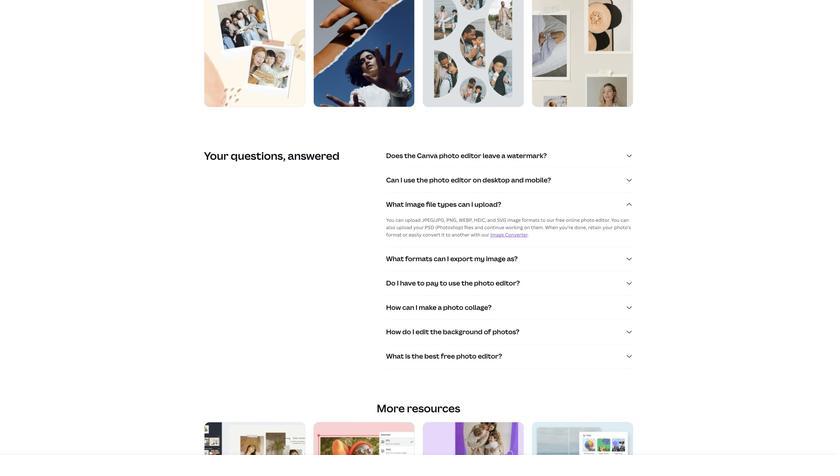 Task type: vqa. For each thing, say whether or not it's contained in the screenshot.
Collaborate, edit, and present on-the-go Easily edit slides and present from anywhere using Canva's presentation software, on any browser or mobile device.
no



Task type: describe. For each thing, give the bounding box(es) containing it.
2 your from the left
[[603, 225, 613, 231]]

psd
[[425, 225, 434, 231]]

on inside you can upload jpeg/jpg, png, webp, heic, and svg image formats to our free online photo editor. you can also upload your psd (photoshop) files and continue working on them. when you're done, retain your photo's format or easily convert it to another with our
[[524, 225, 530, 231]]

photo inside dropdown button
[[443, 304, 463, 313]]

1 your from the left
[[413, 225, 424, 231]]

can left the export
[[434, 255, 446, 264]]

convert
[[423, 232, 440, 238]]

can i use the photo editor on desktop and mobile?
[[386, 176, 551, 185]]

your questions, answered
[[204, 149, 340, 163]]

can up 'or'
[[396, 217, 404, 224]]

format
[[386, 232, 402, 238]]

photo inside you can upload jpeg/jpg, png, webp, heic, and svg image formats to our free online photo editor. you can also upload your psd (photoshop) files and continue working on them. when you're done, retain your photo's format or easily convert it to another with our
[[581, 217, 595, 224]]

friends polaroid photo collage template image
[[204, 0, 305, 107]]

and inside dropdown button
[[511, 176, 524, 185]]

my
[[474, 255, 485, 264]]

1 vertical spatial editor?
[[478, 352, 502, 361]]

jpeg/jpg,
[[422, 217, 445, 224]]

what formats can i export my image as? button
[[386, 247, 633, 271]]

what is the best free photo editor? button
[[386, 345, 633, 369]]

more resources
[[377, 402, 460, 416]]

to left pay
[[417, 279, 425, 288]]

does the canva photo editor leave a watermark?
[[386, 151, 547, 160]]

png,
[[446, 217, 458, 224]]

2 you from the left
[[611, 217, 620, 224]]

to right pay
[[440, 279, 447, 288]]

desktop
[[483, 176, 510, 185]]

what is the best free photo editor?
[[386, 352, 502, 361]]

continue
[[484, 225, 504, 231]]

what image file types can i upload? button
[[386, 193, 633, 217]]

image inside dropdown button
[[405, 200, 425, 209]]

father and son in a geometric photo collage template image
[[423, 0, 524, 107]]

heic,
[[474, 217, 486, 224]]

working
[[506, 225, 523, 231]]

image
[[490, 232, 504, 238]]

do
[[386, 279, 396, 288]]

0 horizontal spatial our
[[482, 232, 489, 238]]

1 vertical spatial upload
[[397, 225, 412, 231]]

or
[[403, 232, 408, 238]]

edit
[[416, 328, 429, 337]]

done,
[[574, 225, 587, 231]]

free inside you can upload jpeg/jpg, png, webp, heic, and svg image formats to our free online photo editor. you can also upload your psd (photoshop) files and continue working on them. when you're done, retain your photo's format or easily convert it to another with our
[[556, 217, 565, 224]]

a inside dropdown button
[[438, 304, 442, 313]]

on inside dropdown button
[[473, 176, 481, 185]]

easily
[[409, 232, 422, 238]]

mobile?
[[525, 176, 551, 185]]

the inside 'can i use the photo editor on desktop and mobile?' dropdown button
[[417, 176, 428, 185]]

how can i make a photo collage?
[[386, 304, 492, 313]]

online
[[566, 217, 580, 224]]

types
[[438, 200, 457, 209]]

it
[[441, 232, 445, 238]]

photo up what image file types can i upload?
[[429, 176, 449, 185]]

can left make
[[402, 304, 414, 313]]

retain
[[588, 225, 602, 231]]

you can upload jpeg/jpg, png, webp, heic, and svg image formats to our free online photo editor. you can also upload your psd (photoshop) files and continue working on them. when you're done, retain your photo's format or easily convert it to another with our
[[386, 217, 631, 238]]

have
[[400, 279, 416, 288]]

what for what is the best free photo editor?
[[386, 352, 404, 361]]

can i use the photo editor on desktop and mobile? button
[[386, 169, 633, 193]]

watermark?
[[507, 151, 547, 160]]

is
[[405, 352, 410, 361]]

photo down background
[[456, 352, 476, 361]]

1 you from the left
[[386, 217, 394, 224]]

free inside what is the best free photo editor? dropdown button
[[441, 352, 455, 361]]

svg
[[497, 217, 506, 224]]

them.
[[531, 225, 544, 231]]

of
[[484, 328, 491, 337]]

do i have to pay to use the photo editor? button
[[386, 272, 633, 296]]

how do i edit the background of photos? button
[[386, 321, 633, 345]]

formats inside dropdown button
[[405, 255, 432, 264]]

what formats can i export my image as?
[[386, 255, 518, 264]]

file
[[426, 200, 436, 209]]

how do i edit the background of photos?
[[386, 328, 520, 337]]

upload?
[[475, 200, 501, 209]]

image converter link
[[490, 232, 528, 238]]

your
[[204, 149, 229, 163]]



Task type: locate. For each thing, give the bounding box(es) containing it.
editor inside 'can i use the photo editor on desktop and mobile?' dropdown button
[[451, 176, 471, 185]]

how for how do i edit the background of photos?
[[386, 328, 401, 337]]

1 how from the top
[[386, 304, 401, 313]]

1 vertical spatial formats
[[405, 255, 432, 264]]

.
[[528, 232, 529, 238]]

image converter .
[[490, 232, 529, 238]]

2 vertical spatial and
[[475, 225, 483, 231]]

questions,
[[231, 149, 286, 163]]

and left the mobile?
[[511, 176, 524, 185]]

on
[[473, 176, 481, 185], [524, 225, 530, 231]]

a inside 'dropdown button'
[[502, 151, 506, 160]]

a right leave
[[502, 151, 506, 160]]

2 vertical spatial what
[[386, 352, 404, 361]]

1 vertical spatial editor
[[451, 176, 471, 185]]

your up easily
[[413, 225, 424, 231]]

0 vertical spatial image
[[405, 200, 425, 209]]

you up photo's
[[611, 217, 620, 224]]

0 vertical spatial editor
[[461, 151, 481, 160]]

free
[[556, 217, 565, 224], [441, 352, 455, 361]]

how for how can i make a photo collage?
[[386, 304, 401, 313]]

free up you're
[[556, 217, 565, 224]]

1 horizontal spatial image
[[486, 255, 506, 264]]

image right my
[[486, 255, 506, 264]]

formats
[[522, 217, 540, 224], [405, 255, 432, 264]]

1 horizontal spatial free
[[556, 217, 565, 224]]

what up also on the left of the page
[[386, 200, 404, 209]]

formats up them.
[[522, 217, 540, 224]]

0 vertical spatial how
[[386, 304, 401, 313]]

do
[[402, 328, 411, 337]]

on left desktop
[[473, 176, 481, 185]]

1 horizontal spatial and
[[487, 217, 496, 224]]

the down the export
[[461, 279, 473, 288]]

upload up easily
[[405, 217, 421, 224]]

use right can
[[404, 176, 415, 185]]

wall mood board mockup photo collage story template image
[[532, 0, 633, 107]]

export
[[450, 255, 473, 264]]

image left the file
[[405, 200, 425, 209]]

editor left leave
[[461, 151, 481, 160]]

0 vertical spatial what
[[386, 200, 404, 209]]

photos?
[[493, 328, 520, 337]]

your down editor.
[[603, 225, 613, 231]]

image
[[405, 200, 425, 209], [507, 217, 521, 224], [486, 255, 506, 264]]

i
[[401, 176, 402, 185], [471, 200, 473, 209], [447, 255, 449, 264], [397, 279, 399, 288], [416, 304, 418, 313], [412, 328, 414, 337]]

0 vertical spatial our
[[547, 217, 555, 224]]

0 vertical spatial a
[[502, 151, 506, 160]]

1 horizontal spatial formats
[[522, 217, 540, 224]]

a
[[502, 151, 506, 160], [438, 304, 442, 313]]

what down format
[[386, 255, 404, 264]]

the inside do i have to pay to use the photo editor? dropdown button
[[461, 279, 473, 288]]

you
[[386, 217, 394, 224], [611, 217, 620, 224]]

how down do
[[386, 304, 401, 313]]

editor.
[[596, 217, 610, 224]]

with
[[471, 232, 480, 238]]

webp,
[[459, 217, 473, 224]]

0 vertical spatial on
[[473, 176, 481, 185]]

how can i make a photo collage? button
[[386, 296, 633, 320]]

how inside dropdown button
[[386, 328, 401, 337]]

the inside how do i edit the background of photos? dropdown button
[[430, 328, 442, 337]]

1 vertical spatial free
[[441, 352, 455, 361]]

can up photo's
[[621, 217, 629, 224]]

make
[[419, 304, 436, 313]]

1 vertical spatial on
[[524, 225, 530, 231]]

what image file types can i upload?
[[386, 200, 501, 209]]

what left the is
[[386, 352, 404, 361]]

what for what formats can i export my image as?
[[386, 255, 404, 264]]

0 horizontal spatial a
[[438, 304, 442, 313]]

formats inside you can upload jpeg/jpg, png, webp, heic, and svg image formats to our free online photo editor. you can also upload your psd (photoshop) files and continue working on them. when you're done, retain your photo's format or easily convert it to another with our
[[522, 217, 540, 224]]

editor
[[461, 151, 481, 160], [451, 176, 471, 185]]

background
[[443, 328, 483, 337]]

1 horizontal spatial use
[[449, 279, 460, 288]]

0 horizontal spatial formats
[[405, 255, 432, 264]]

to right it
[[446, 232, 451, 238]]

1 what from the top
[[386, 200, 404, 209]]

editor? down what formats can i export my image as? dropdown button
[[496, 279, 520, 288]]

can
[[386, 176, 399, 185]]

photo down my
[[474, 279, 494, 288]]

0 vertical spatial use
[[404, 176, 415, 185]]

1 vertical spatial our
[[482, 232, 489, 238]]

can up 'webp,'
[[458, 200, 470, 209]]

to
[[541, 217, 546, 224], [446, 232, 451, 238], [417, 279, 425, 288], [440, 279, 447, 288]]

0 vertical spatial and
[[511, 176, 524, 185]]

and
[[511, 176, 524, 185], [487, 217, 496, 224], [475, 225, 483, 231]]

leave
[[483, 151, 500, 160]]

on up .
[[524, 225, 530, 231]]

the
[[404, 151, 416, 160], [417, 176, 428, 185], [461, 279, 473, 288], [430, 328, 442, 337], [412, 352, 423, 361]]

image inside dropdown button
[[486, 255, 506, 264]]

do i have to pay to use the photo editor?
[[386, 279, 520, 288]]

converter
[[505, 232, 528, 238]]

2 horizontal spatial and
[[511, 176, 524, 185]]

0 horizontal spatial on
[[473, 176, 481, 185]]

does the canva photo editor leave a watermark? button
[[386, 144, 633, 168]]

0 vertical spatial editor?
[[496, 279, 520, 288]]

0 horizontal spatial use
[[404, 176, 415, 185]]

1 vertical spatial a
[[438, 304, 442, 313]]

editor inside does the canva photo editor leave a watermark? 'dropdown button'
[[461, 151, 481, 160]]

1 vertical spatial how
[[386, 328, 401, 337]]

answered
[[288, 149, 340, 163]]

photo's
[[614, 225, 631, 231]]

0 horizontal spatial image
[[405, 200, 425, 209]]

1 horizontal spatial a
[[502, 151, 506, 160]]

how left do
[[386, 328, 401, 337]]

more
[[377, 402, 405, 416]]

collage?
[[465, 304, 492, 313]]

resources
[[407, 402, 460, 416]]

photo down do i have to pay to use the photo editor?
[[443, 304, 463, 313]]

0 vertical spatial free
[[556, 217, 565, 224]]

can inside dropdown button
[[458, 200, 470, 209]]

2 what from the top
[[386, 255, 404, 264]]

0 horizontal spatial you
[[386, 217, 394, 224]]

and up continue in the right of the page
[[487, 217, 496, 224]]

photo right the canva
[[439, 151, 459, 160]]

2 horizontal spatial image
[[507, 217, 521, 224]]

use right pay
[[449, 279, 460, 288]]

1 horizontal spatial on
[[524, 225, 530, 231]]

0 vertical spatial formats
[[522, 217, 540, 224]]

the right edit on the bottom of page
[[430, 328, 442, 337]]

upload
[[405, 217, 421, 224], [397, 225, 412, 231]]

a right make
[[438, 304, 442, 313]]

editor? down of
[[478, 352, 502, 361]]

photo
[[439, 151, 459, 160], [429, 176, 449, 185], [581, 217, 595, 224], [474, 279, 494, 288], [443, 304, 463, 313], [456, 352, 476, 361]]

image up working on the right of page
[[507, 217, 521, 224]]

what for what image file types can i upload?
[[386, 200, 404, 209]]

what inside dropdown button
[[386, 255, 404, 264]]

as?
[[507, 255, 518, 264]]

to up them.
[[541, 217, 546, 224]]

when
[[545, 225, 558, 231]]

image inside you can upload jpeg/jpg, png, webp, heic, and svg image formats to our free online photo editor. you can also upload your psd (photoshop) files and continue working on them. when you're done, retain your photo's format or easily convert it to another with our
[[507, 217, 521, 224]]

0 horizontal spatial your
[[413, 225, 424, 231]]

upload up 'or'
[[397, 225, 412, 231]]

can
[[458, 200, 470, 209], [396, 217, 404, 224], [621, 217, 629, 224], [434, 255, 446, 264], [402, 304, 414, 313]]

formats down easily
[[405, 255, 432, 264]]

the right the is
[[412, 352, 423, 361]]

1 horizontal spatial our
[[547, 217, 555, 224]]

files
[[464, 225, 474, 231]]

photo up done,
[[581, 217, 595, 224]]

1 vertical spatial and
[[487, 217, 496, 224]]

photo inside 'dropdown button'
[[439, 151, 459, 160]]

1 vertical spatial image
[[507, 217, 521, 224]]

best
[[424, 352, 439, 361]]

2 vertical spatial image
[[486, 255, 506, 264]]

1 horizontal spatial you
[[611, 217, 620, 224]]

pay
[[426, 279, 439, 288]]

free right best
[[441, 352, 455, 361]]

our right with
[[482, 232, 489, 238]]

1 horizontal spatial your
[[603, 225, 613, 231]]

use
[[404, 176, 415, 185], [449, 279, 460, 288]]

0 horizontal spatial free
[[441, 352, 455, 361]]

2 how from the top
[[386, 328, 401, 337]]

editor down does the canva photo editor leave a watermark?
[[451, 176, 471, 185]]

what
[[386, 200, 404, 209], [386, 255, 404, 264], [386, 352, 404, 361]]

the right does
[[404, 151, 416, 160]]

ripped paper photo collage ig story template image
[[314, 0, 414, 107]]

our
[[547, 217, 555, 224], [482, 232, 489, 238]]

our up "when"
[[547, 217, 555, 224]]

you up also on the left of the page
[[386, 217, 394, 224]]

(photoshop)
[[435, 225, 463, 231]]

another
[[452, 232, 470, 238]]

the inside does the canva photo editor leave a watermark? 'dropdown button'
[[404, 151, 416, 160]]

3 what from the top
[[386, 352, 404, 361]]

does
[[386, 151, 403, 160]]

you're
[[559, 225, 573, 231]]

and down heic, at the right of the page
[[475, 225, 483, 231]]

how
[[386, 304, 401, 313], [386, 328, 401, 337]]

canva
[[417, 151, 438, 160]]

the down the canva
[[417, 176, 428, 185]]

1 vertical spatial use
[[449, 279, 460, 288]]

how inside dropdown button
[[386, 304, 401, 313]]

0 vertical spatial upload
[[405, 217, 421, 224]]

editor?
[[496, 279, 520, 288], [478, 352, 502, 361]]

your
[[413, 225, 424, 231], [603, 225, 613, 231]]

1 vertical spatial what
[[386, 255, 404, 264]]

the inside what is the best free photo editor? dropdown button
[[412, 352, 423, 361]]

also
[[386, 225, 395, 231]]

0 horizontal spatial and
[[475, 225, 483, 231]]



